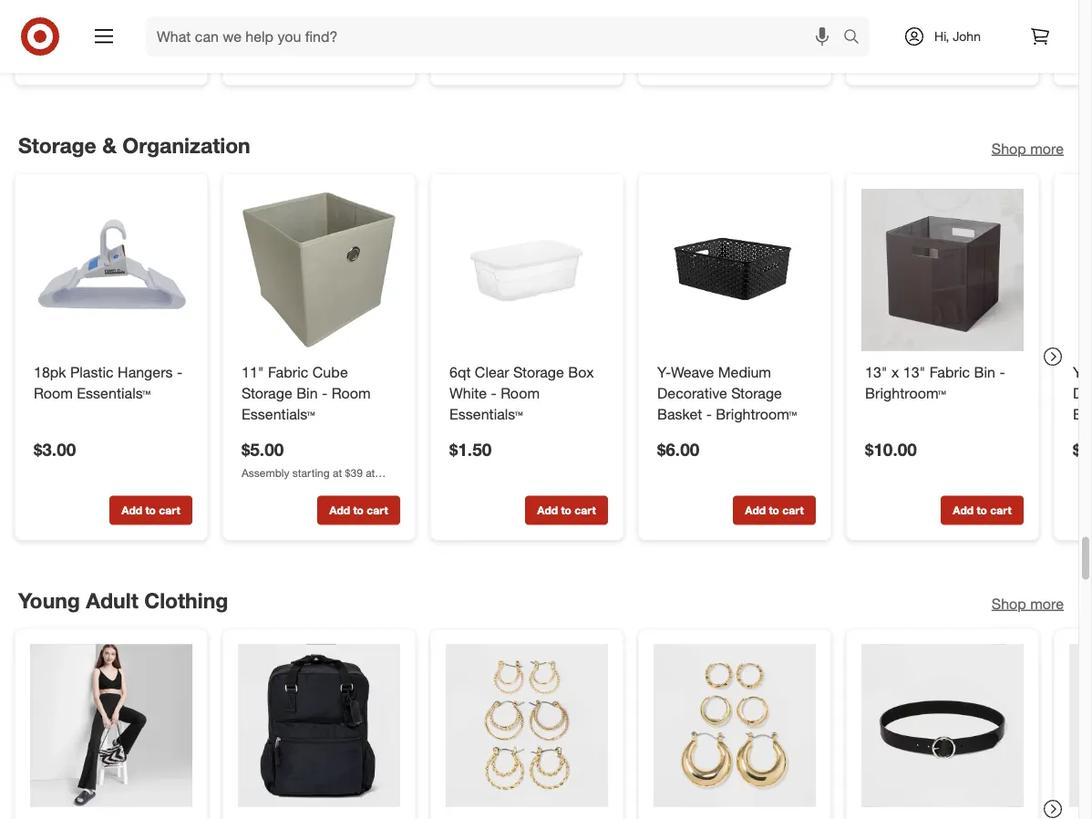 Task type: locate. For each thing, give the bounding box(es) containing it.
1 shop more button from the top
[[992, 138, 1064, 159]]

0 vertical spatial bin
[[975, 364, 996, 382]]

hi,
[[935, 28, 950, 44]]

0 vertical spatial shop more
[[992, 140, 1064, 158]]

shop more
[[992, 140, 1064, 158], [992, 595, 1064, 613]]

1 shop from the top
[[992, 140, 1027, 158]]

- down clear
[[491, 385, 497, 403]]

1 horizontal spatial room
[[332, 385, 371, 403]]

- right 'hangers'
[[177, 364, 183, 382]]

bin down cube
[[297, 385, 318, 403]]

1 horizontal spatial y-
[[1074, 364, 1087, 382]]

brightroom™
[[866, 385, 947, 403], [716, 406, 797, 424]]

w
[[1087, 364, 1093, 382]]

- inside '11" fabric cube storage bin - room essentials™'
[[322, 385, 328, 403]]

$6.00
[[658, 440, 700, 461]]

2 more from the top
[[1031, 595, 1064, 613]]

1 clearance from the left
[[321, 12, 368, 26]]

2 shop more from the top
[[992, 595, 1064, 613]]

1 fabric from the left
[[268, 364, 309, 382]]

storage & organization
[[18, 133, 251, 159]]

1 vertical spatial shop
[[992, 595, 1027, 613]]

6qt clear storage box white - room essentials™
[[450, 364, 594, 424]]

y- up decorative
[[658, 364, 671, 382]]

bin inside '11" fabric cube storage bin - room essentials™'
[[297, 385, 318, 403]]

room inside '11" fabric cube storage bin - room essentials™'
[[332, 385, 371, 403]]

room inside 6qt clear storage box white - room essentials™
[[501, 385, 540, 403]]

essentials™ down plastic
[[77, 385, 151, 403]]

2 room from the left
[[332, 385, 371, 403]]

y- inside y-weave medium decorative storage basket - brightroom™
[[658, 364, 671, 382]]

add
[[122, 49, 142, 62], [330, 49, 350, 62], [538, 49, 558, 62], [745, 49, 766, 62], [122, 504, 142, 518], [330, 504, 350, 518], [538, 504, 558, 518], [745, 504, 766, 518], [953, 504, 974, 518]]

- for 11" fabric cube storage bin - room essentials™
[[322, 385, 328, 403]]

room down "18pk" at the top
[[34, 385, 73, 403]]

storage left box
[[514, 364, 564, 382]]

0 horizontal spatial 13"
[[866, 364, 888, 382]]

3 room from the left
[[501, 385, 540, 403]]

plastic
[[70, 364, 114, 382]]

items
[[276, 12, 302, 26], [68, 13, 95, 26]]

1 y- from the left
[[658, 364, 671, 382]]

fabric inside 13" x 13" fabric bin - brightroom™
[[930, 364, 971, 382]]

0 horizontal spatial on
[[98, 13, 110, 26]]

1 horizontal spatial brightroom™
[[866, 385, 947, 403]]

0 horizontal spatial essentials™
[[77, 385, 151, 403]]

1 vertical spatial more
[[1031, 595, 1064, 613]]

- down cube
[[322, 385, 328, 403]]

y-w
[[1074, 364, 1093, 424]]

storage inside '11" fabric cube storage bin - room essentials™'
[[242, 385, 293, 403]]

medium
[[718, 364, 772, 382]]

15.4" full square backpack - wild fable™ image
[[238, 645, 400, 807], [238, 645, 400, 807]]

click top faux duo hoop earring set 3pc - wild fable™ image
[[446, 645, 608, 807], [446, 645, 608, 807]]

essentials™ down the white
[[450, 406, 523, 424]]

- left y-w
[[1000, 364, 1006, 382]]

0 horizontal spatial room
[[34, 385, 73, 403]]

$3.00
[[34, 439, 76, 460]]

select
[[242, 12, 273, 26], [34, 13, 65, 26]]

1 vertical spatial brightroom™
[[716, 406, 797, 424]]

more
[[1031, 140, 1064, 158], [1031, 595, 1064, 613]]

13" x 13" fabric bin - brightroom™ link
[[866, 363, 1021, 404]]

18pk plastic hangers - room essentials™ image
[[30, 189, 192, 352], [30, 189, 192, 352]]

bin
[[975, 364, 996, 382], [297, 385, 318, 403]]

bin inside 13" x 13" fabric bin - brightroom™
[[975, 364, 996, 382]]

shop more button
[[992, 138, 1064, 159], [992, 594, 1064, 615]]

1 horizontal spatial 13"
[[904, 364, 926, 382]]

1 room from the left
[[34, 385, 73, 403]]

2 y- from the left
[[1074, 364, 1087, 382]]

$1.50
[[450, 440, 492, 461]]

to
[[145, 49, 156, 62], [353, 49, 364, 62], [561, 49, 572, 62], [769, 49, 780, 62], [145, 504, 156, 518], [353, 504, 364, 518], [561, 504, 572, 518], [769, 504, 780, 518], [977, 504, 988, 518]]

2 shop more button from the top
[[992, 594, 1064, 615]]

13" right the x
[[904, 364, 926, 382]]

fabric right "11""
[[268, 364, 309, 382]]

box
[[568, 364, 594, 382]]

room down clear
[[501, 385, 540, 403]]

on
[[306, 12, 318, 26], [98, 13, 110, 26]]

11"
[[242, 364, 264, 382]]

2 shop from the top
[[992, 595, 1027, 613]]

add to cart
[[122, 49, 180, 62], [330, 49, 388, 62], [538, 49, 596, 62], [745, 49, 804, 62], [122, 504, 180, 518], [330, 504, 388, 518], [538, 504, 596, 518], [745, 504, 804, 518], [953, 504, 1012, 518]]

hi, john
[[935, 28, 981, 44]]

0 vertical spatial brightroom™
[[866, 385, 947, 403]]

$5.00
[[242, 440, 284, 461]]

clearance
[[321, 12, 368, 26], [113, 13, 160, 26]]

- inside 6qt clear storage box white - room essentials™
[[491, 385, 497, 403]]

1 horizontal spatial clearance
[[321, 12, 368, 26]]

women's high-waisted flare leggings - wild fable™ image
[[30, 645, 192, 807], [30, 645, 192, 807]]

-
[[177, 364, 183, 382], [1000, 364, 1006, 382], [322, 385, 328, 403], [491, 385, 497, 403], [707, 406, 712, 424]]

0 vertical spatial shop more button
[[992, 138, 1064, 159]]

y- up $4.
[[1074, 364, 1087, 382]]

cart
[[159, 49, 180, 62], [367, 49, 388, 62], [575, 49, 596, 62], [783, 49, 804, 62], [159, 504, 180, 518], [367, 504, 388, 518], [575, 504, 596, 518], [783, 504, 804, 518], [991, 504, 1012, 518]]

trio hoop earring set 3pc - wild fable™  gold image
[[654, 645, 816, 807], [654, 645, 816, 807]]

shop more button for storage & organization
[[992, 138, 1064, 159]]

select items on clearance
[[242, 12, 368, 26], [34, 13, 160, 26]]

- down decorative
[[707, 406, 712, 424]]

1 vertical spatial shop more button
[[992, 594, 1064, 615]]

brightroom™ inside 13" x 13" fabric bin - brightroom™
[[866, 385, 947, 403]]

storage inside y-weave medium decorative storage basket - brightroom™
[[732, 385, 782, 403]]

young
[[18, 588, 80, 614]]

y-weave medium decorative storage basket - brightroom™ image
[[654, 189, 816, 352], [654, 189, 816, 352]]

essentials™ inside 6qt clear storage box white - room essentials™
[[450, 406, 523, 424]]

0 horizontal spatial items
[[68, 13, 95, 26]]

0 horizontal spatial bin
[[297, 385, 318, 403]]

13" left the x
[[866, 364, 888, 382]]

shop
[[992, 140, 1027, 158], [992, 595, 1027, 613]]

women's round buckle belt - wild fable™ black image
[[862, 645, 1024, 807], [862, 645, 1024, 807]]

room
[[34, 385, 73, 403], [332, 385, 371, 403], [501, 385, 540, 403]]

1 shop more from the top
[[992, 140, 1064, 158]]

- inside 13" x 13" fabric bin - brightroom™
[[1000, 364, 1006, 382]]

women's double laser cut adjustable western grommet belt - wild fable™ black image
[[1070, 645, 1093, 807], [1070, 645, 1093, 807]]

1 horizontal spatial on
[[306, 12, 318, 26]]

0 horizontal spatial select items on clearance
[[34, 13, 160, 26]]

13" x 13" fabric bin - brightroom™
[[866, 364, 1006, 403]]

2 clearance from the left
[[113, 13, 160, 26]]

0 horizontal spatial clearance
[[113, 13, 160, 26]]

essentials™ up the $5.00
[[242, 406, 315, 424]]

brightroom™ down medium
[[716, 406, 797, 424]]

essentials™
[[77, 385, 151, 403], [242, 406, 315, 424], [450, 406, 523, 424]]

18pk plastic hangers - room essentials™
[[34, 364, 183, 403]]

0 vertical spatial more
[[1031, 140, 1064, 158]]

fabric right the x
[[930, 364, 971, 382]]

room down cube
[[332, 385, 371, 403]]

1 items from the left
[[276, 12, 302, 26]]

2 select from the left
[[34, 13, 65, 26]]

1 horizontal spatial bin
[[975, 364, 996, 382]]

shop more button for young adult clothing
[[992, 594, 1064, 615]]

6qt clear storage box white - room essentials™ image
[[446, 189, 608, 352], [446, 189, 608, 352]]

13" x 13" fabric bin - brightroom™ image
[[862, 189, 1024, 352], [862, 189, 1024, 352]]

brightroom™ down the x
[[866, 385, 947, 403]]

organization
[[122, 133, 251, 159]]

2 horizontal spatial essentials™
[[450, 406, 523, 424]]

y-weave small decorative storage basket - brightroom™ image
[[1070, 189, 1093, 352], [1070, 189, 1093, 352]]

0 horizontal spatial fabric
[[268, 364, 309, 382]]

fabric
[[268, 364, 309, 382], [930, 364, 971, 382]]

add to cart button
[[109, 41, 192, 70], [317, 41, 400, 70], [525, 41, 608, 70], [733, 41, 816, 70], [109, 496, 192, 525], [317, 496, 400, 525], [525, 496, 608, 525], [733, 496, 816, 525], [941, 496, 1024, 525]]

shop for clothing
[[992, 595, 1027, 613]]

storage down "11""
[[242, 385, 293, 403]]

essentials™ inside '11" fabric cube storage bin - room essentials™'
[[242, 406, 315, 424]]

2 fabric from the left
[[930, 364, 971, 382]]

1 horizontal spatial items
[[276, 12, 302, 26]]

storage down medium
[[732, 385, 782, 403]]

1 horizontal spatial fabric
[[930, 364, 971, 382]]

y-
[[658, 364, 671, 382], [1074, 364, 1087, 382]]

13"
[[866, 364, 888, 382], [904, 364, 926, 382]]

1 select from the left
[[242, 12, 273, 26]]

0 horizontal spatial brightroom™
[[716, 406, 797, 424]]

0 horizontal spatial y-
[[658, 364, 671, 382]]

white
[[450, 385, 487, 403]]

0 horizontal spatial select
[[34, 13, 65, 26]]

1 horizontal spatial essentials™
[[242, 406, 315, 424]]

1 vertical spatial bin
[[297, 385, 318, 403]]

more for storage & organization
[[1031, 140, 1064, 158]]

clothing
[[144, 588, 228, 614]]

0 vertical spatial shop
[[992, 140, 1027, 158]]

1 more from the top
[[1031, 140, 1064, 158]]

storage
[[18, 133, 96, 159], [514, 364, 564, 382], [242, 385, 293, 403], [732, 385, 782, 403]]

- for 6qt clear storage box white - room essentials™
[[491, 385, 497, 403]]

1 vertical spatial shop more
[[992, 595, 1064, 613]]

1 horizontal spatial select
[[242, 12, 273, 26]]

1 horizontal spatial select items on clearance
[[242, 12, 368, 26]]

2 items from the left
[[68, 13, 95, 26]]

6qt
[[450, 364, 471, 382]]

y- inside y-w
[[1074, 364, 1087, 382]]

2 horizontal spatial room
[[501, 385, 540, 403]]

11" fabric cube storage bin - room essentials™ image
[[238, 189, 400, 352], [238, 189, 400, 352]]

bin right the x
[[975, 364, 996, 382]]

more for young adult clothing
[[1031, 595, 1064, 613]]



Task type: vqa. For each thing, say whether or not it's contained in the screenshot.
y-w
yes



Task type: describe. For each thing, give the bounding box(es) containing it.
$10.00
[[866, 439, 917, 460]]

6qt clear storage box white - room essentials™ link
[[450, 363, 605, 425]]

y-w link
[[1074, 363, 1093, 425]]

basket
[[658, 406, 703, 424]]

bin for fabric
[[975, 364, 996, 382]]

&
[[102, 133, 117, 159]]

search button
[[836, 16, 879, 60]]

fabric inside '11" fabric cube storage bin - room essentials™'
[[268, 364, 309, 382]]

11" fabric cube storage bin - room essentials™
[[242, 364, 371, 424]]

11" fabric cube storage bin - room essentials™ link
[[242, 363, 397, 425]]

room for 11"
[[332, 385, 371, 403]]

essentials™ inside "18pk plastic hangers - room essentials™"
[[77, 385, 151, 403]]

clear
[[475, 364, 510, 382]]

bin for storage
[[297, 385, 318, 403]]

2 on from the left
[[98, 13, 110, 26]]

$4.
[[1074, 440, 1093, 461]]

x
[[892, 364, 900, 382]]

john
[[953, 28, 981, 44]]

adult
[[86, 588, 138, 614]]

y- for $4.
[[1074, 364, 1087, 382]]

y- for $6.00
[[658, 364, 671, 382]]

2 select items on clearance from the left
[[34, 13, 160, 26]]

What can we help you find? suggestions appear below search field
[[146, 16, 848, 57]]

weave
[[671, 364, 714, 382]]

storage inside 6qt clear storage box white - room essentials™
[[514, 364, 564, 382]]

essentials™ for 11" fabric cube storage bin - room essentials™
[[242, 406, 315, 424]]

brightroom™ inside y-weave medium decorative storage basket - brightroom™
[[716, 406, 797, 424]]

- inside "18pk plastic hangers - room essentials™"
[[177, 364, 183, 382]]

decorative
[[658, 385, 728, 403]]

room for 6qt
[[501, 385, 540, 403]]

young adult clothing
[[18, 588, 228, 614]]

storage left &
[[18, 133, 96, 159]]

shop more for storage & organization
[[992, 140, 1064, 158]]

- for 13" x 13" fabric bin - brightroom™
[[1000, 364, 1006, 382]]

- inside y-weave medium decorative storage basket - brightroom™
[[707, 406, 712, 424]]

1 select items on clearance from the left
[[242, 12, 368, 26]]

1 13" from the left
[[866, 364, 888, 382]]

hangers
[[118, 364, 173, 382]]

shop more for young adult clothing
[[992, 595, 1064, 613]]

18pk
[[34, 364, 66, 382]]

cube
[[313, 364, 348, 382]]

room inside "18pk plastic hangers - room essentials™"
[[34, 385, 73, 403]]

shop for organization
[[992, 140, 1027, 158]]

essentials™ for 6qt clear storage box white - room essentials™
[[450, 406, 523, 424]]

1 on from the left
[[306, 12, 318, 26]]

y-weave medium decorative storage basket - brightroom™ link
[[658, 363, 813, 425]]

2 13" from the left
[[904, 364, 926, 382]]

search
[[836, 29, 879, 47]]

y-weave medium decorative storage basket - brightroom™
[[658, 364, 797, 424]]

18pk plastic hangers - room essentials™ link
[[34, 363, 189, 404]]



